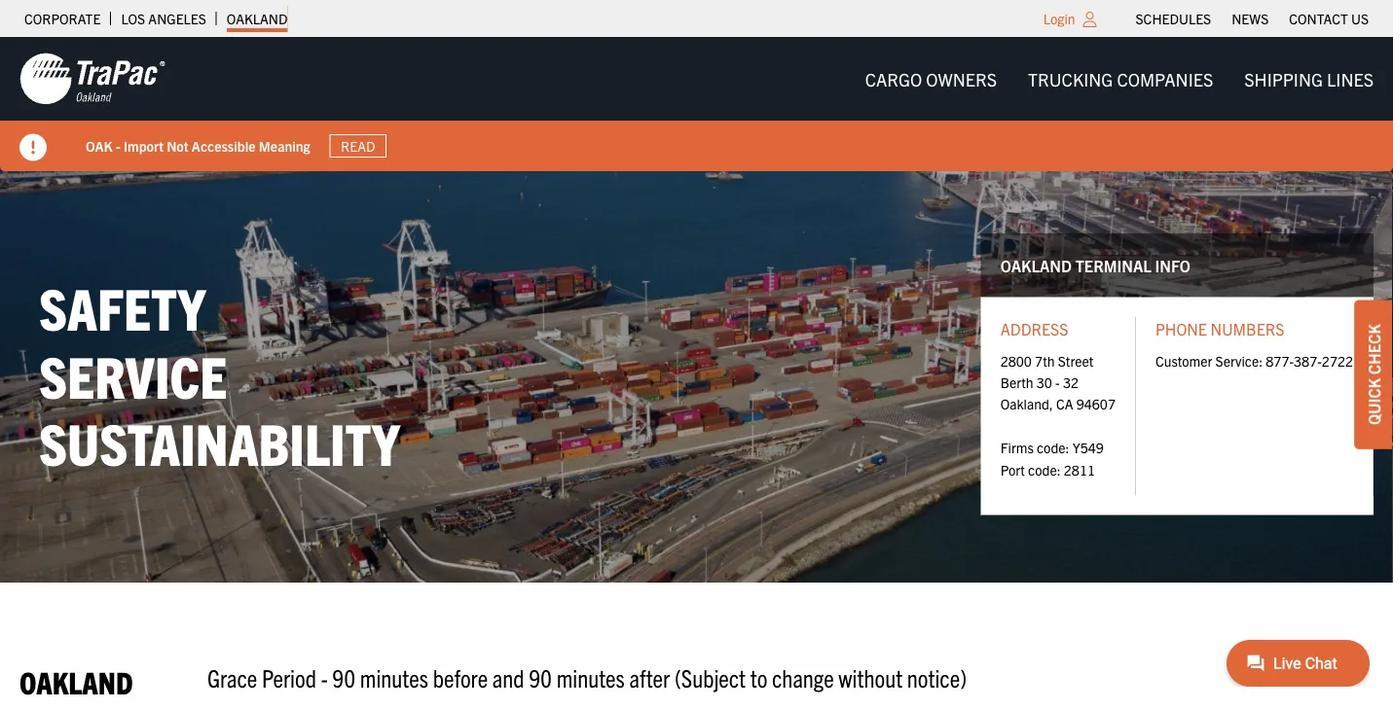 Task type: vqa. For each thing, say whether or not it's contained in the screenshot.
Login
yes



Task type: locate. For each thing, give the bounding box(es) containing it.
corporate
[[24, 10, 101, 27]]

0 vertical spatial oakland
[[227, 10, 288, 27]]

contact us
[[1290, 10, 1369, 27]]

1 horizontal spatial oakland
[[227, 10, 288, 27]]

banner containing cargo owners
[[0, 37, 1394, 171]]

oakland for oakland terminal info
[[1001, 256, 1072, 275]]

trucking companies
[[1028, 68, 1214, 90]]

berth
[[1001, 374, 1034, 391]]

90 right and at left
[[529, 662, 552, 693]]

firms code:  y549 port code:  2811
[[1001, 439, 1104, 478]]

menu bar down light icon
[[850, 59, 1390, 99]]

terminal
[[1076, 256, 1152, 275]]

0 vertical spatial -
[[116, 137, 120, 154]]

0 vertical spatial code:
[[1037, 439, 1070, 457]]

minutes left after
[[557, 662, 625, 693]]

address
[[1001, 320, 1069, 339]]

menu bar
[[1126, 5, 1379, 32], [850, 59, 1390, 99]]

2 90 from the left
[[529, 662, 552, 693]]

1 vertical spatial -
[[1056, 374, 1060, 391]]

1 vertical spatial menu bar
[[850, 59, 1390, 99]]

-
[[116, 137, 120, 154], [1056, 374, 1060, 391], [321, 662, 328, 693]]

1 minutes from the left
[[360, 662, 429, 693]]

0 vertical spatial menu bar
[[1126, 5, 1379, 32]]

90
[[332, 662, 356, 693], [529, 662, 552, 693]]

ca
[[1057, 395, 1074, 413]]

menu bar containing cargo owners
[[850, 59, 1390, 99]]

safety service sustainability
[[39, 271, 400, 478]]

2 vertical spatial -
[[321, 662, 328, 693]]

menu bar up shipping
[[1126, 5, 1379, 32]]

2800
[[1001, 352, 1032, 369]]

without
[[839, 662, 903, 693]]

after
[[630, 662, 670, 693]]

1 horizontal spatial 90
[[529, 662, 552, 693]]

los angeles
[[121, 10, 206, 27]]

us
[[1352, 10, 1369, 27]]

service:
[[1216, 352, 1263, 369]]

1 horizontal spatial minutes
[[557, 662, 625, 693]]

numbers
[[1211, 320, 1285, 339]]

oakland,
[[1001, 395, 1053, 413]]

code:
[[1037, 439, 1070, 457], [1028, 461, 1061, 478]]

contact
[[1290, 10, 1349, 27]]

- right period on the left bottom of page
[[321, 662, 328, 693]]

oak
[[86, 137, 113, 154]]

oakland terminal info
[[1001, 256, 1191, 275]]

0 horizontal spatial minutes
[[360, 662, 429, 693]]

sustainability
[[39, 407, 400, 478]]

shipping lines
[[1245, 68, 1374, 90]]

0 horizontal spatial 90
[[332, 662, 356, 693]]

and
[[493, 662, 524, 693]]

- right oak
[[116, 137, 120, 154]]

30
[[1037, 374, 1053, 391]]

2811
[[1064, 461, 1095, 478]]

32
[[1063, 374, 1079, 391]]

customer service: 877-387-2722
[[1156, 352, 1354, 369]]

port
[[1001, 461, 1025, 478]]

angeles
[[148, 10, 206, 27]]

0 horizontal spatial oakland
[[19, 663, 133, 701]]

code: up 2811
[[1037, 439, 1070, 457]]

1 90 from the left
[[332, 662, 356, 693]]

2 horizontal spatial -
[[1056, 374, 1060, 391]]

shipping
[[1245, 68, 1323, 90]]

90 right period on the left bottom of page
[[332, 662, 356, 693]]

oakland
[[227, 10, 288, 27], [1001, 256, 1072, 275], [19, 663, 133, 701]]

grace period - 90 minutes before and 90 minutes after (subject to change without notice)
[[207, 662, 967, 693]]

387-
[[1294, 352, 1322, 369]]

lines
[[1327, 68, 1374, 90]]

- inside 2800 7th street berth 30 - 32 oakland, ca 94607
[[1056, 374, 1060, 391]]

oakland for oakland link
[[227, 10, 288, 27]]

2 horizontal spatial oakland
[[1001, 256, 1072, 275]]

1 horizontal spatial -
[[321, 662, 328, 693]]

shipping lines link
[[1229, 59, 1390, 99]]

companies
[[1117, 68, 1214, 90]]

- left "32"
[[1056, 374, 1060, 391]]

minutes
[[360, 662, 429, 693], [557, 662, 625, 693]]

banner
[[0, 37, 1394, 171]]

quick check
[[1364, 324, 1384, 425]]

0 horizontal spatial -
[[116, 137, 120, 154]]

los angeles link
[[121, 5, 206, 32]]

y549
[[1073, 439, 1104, 457]]

quick
[[1364, 379, 1384, 425]]

los
[[121, 10, 145, 27]]

minutes left before
[[360, 662, 429, 693]]

1 vertical spatial oakland
[[1001, 256, 1072, 275]]

2 minutes from the left
[[557, 662, 625, 693]]

code: right port
[[1028, 461, 1061, 478]]



Task type: describe. For each thing, give the bounding box(es) containing it.
news
[[1232, 10, 1269, 27]]

1 vertical spatial code:
[[1028, 461, 1061, 478]]

light image
[[1083, 12, 1097, 27]]

solid image
[[19, 134, 47, 161]]

info
[[1155, 256, 1191, 275]]

menu bar containing schedules
[[1126, 5, 1379, 32]]

firms
[[1001, 439, 1034, 457]]

phone
[[1156, 320, 1207, 339]]

cargo owners
[[865, 68, 997, 90]]

login
[[1044, 10, 1076, 27]]

read link
[[330, 134, 387, 158]]

trucking companies link
[[1013, 59, 1229, 99]]

owners
[[926, 68, 997, 90]]

877-
[[1266, 352, 1294, 369]]

period
[[262, 662, 316, 693]]

corporate link
[[24, 5, 101, 32]]

(subject
[[675, 662, 746, 693]]

read
[[341, 137, 375, 155]]

- inside banner
[[116, 137, 120, 154]]

accessible
[[192, 137, 256, 154]]

94607
[[1077, 395, 1116, 413]]

schedules link
[[1136, 5, 1212, 32]]

schedules
[[1136, 10, 1212, 27]]

not
[[167, 137, 189, 154]]

service
[[39, 339, 227, 410]]

contact us link
[[1290, 5, 1369, 32]]

grace
[[207, 662, 257, 693]]

safety
[[39, 271, 206, 342]]

oakland link
[[227, 5, 288, 32]]

trucking
[[1028, 68, 1113, 90]]

2 vertical spatial oakland
[[19, 663, 133, 701]]

cargo
[[865, 68, 922, 90]]

phone numbers
[[1156, 320, 1285, 339]]

notice)
[[907, 662, 967, 693]]

7th
[[1035, 352, 1055, 369]]

news link
[[1232, 5, 1269, 32]]

check
[[1364, 324, 1384, 375]]

meaning
[[259, 137, 310, 154]]

oak - import not accessible meaning
[[86, 137, 310, 154]]

to
[[751, 662, 768, 693]]

2800 7th street berth 30 - 32 oakland, ca 94607
[[1001, 352, 1116, 413]]

cargo owners link
[[850, 59, 1013, 99]]

import
[[124, 137, 164, 154]]

street
[[1058, 352, 1094, 369]]

before
[[433, 662, 488, 693]]

change
[[772, 662, 834, 693]]

login link
[[1044, 10, 1076, 27]]

oakland image
[[19, 52, 166, 106]]

customer
[[1156, 352, 1213, 369]]

quick check link
[[1355, 300, 1394, 450]]

2722
[[1322, 352, 1354, 369]]



